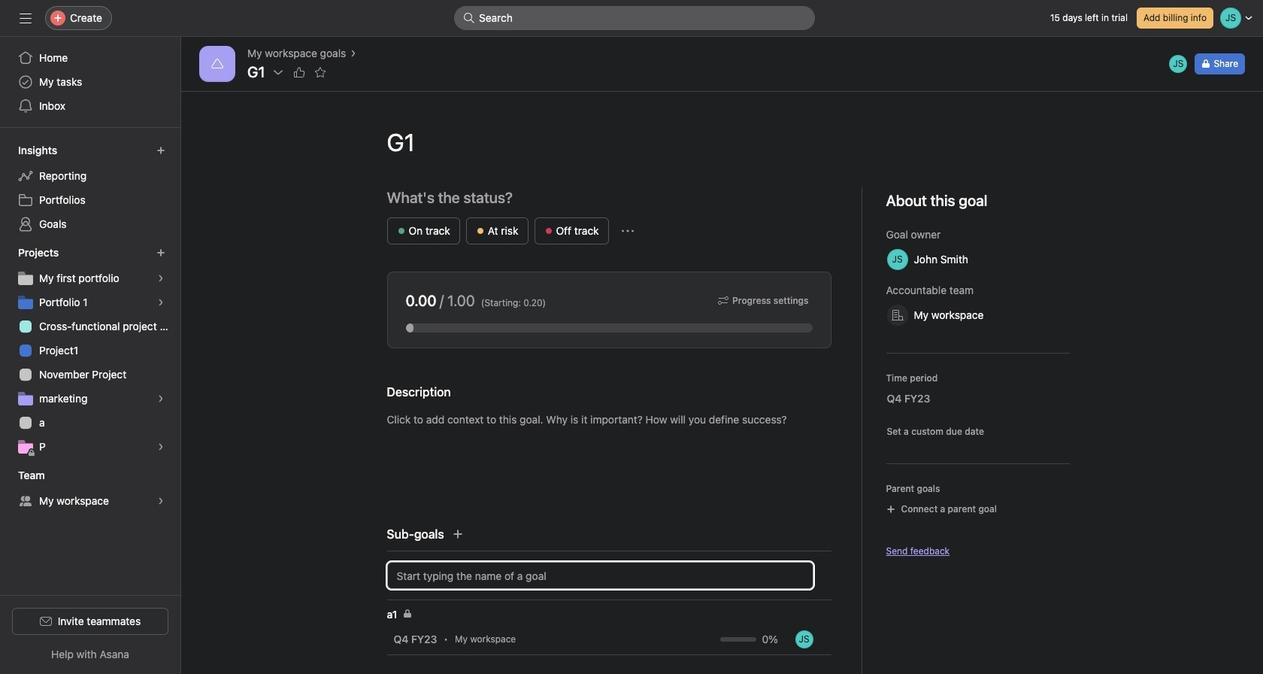 Task type: vqa. For each thing, say whether or not it's contained in the screenshot.
"Insights" element
yes



Task type: describe. For each thing, give the bounding box(es) containing it.
add goal image
[[452, 528, 464, 540]]

toggle owner popover image
[[796, 630, 814, 649]]

new insights image
[[156, 146, 166, 155]]

Goal name text field
[[375, 115, 1070, 169]]

show options image
[[273, 66, 285, 78]]

see details, marketing image
[[156, 394, 166, 403]]

see details, p image
[[156, 442, 166, 451]]

projects element
[[0, 239, 181, 462]]

Start typing the name of a goal text field
[[387, 562, 814, 589]]

teams element
[[0, 462, 181, 516]]



Task type: locate. For each thing, give the bounding box(es) containing it.
new project or portfolio image
[[156, 248, 166, 257]]

0 likes. click to like this task image
[[294, 66, 306, 78]]

global element
[[0, 37, 181, 127]]

list box
[[454, 6, 816, 30]]

insights element
[[0, 137, 181, 239]]

add to starred image
[[315, 66, 327, 78]]

see details, portfolio 1 image
[[156, 298, 166, 307]]

see details, my first portfolio image
[[156, 274, 166, 283]]

hide sidebar image
[[20, 12, 32, 24]]

prominent image
[[463, 12, 475, 24]]

see details, my workspace image
[[156, 497, 166, 506]]



